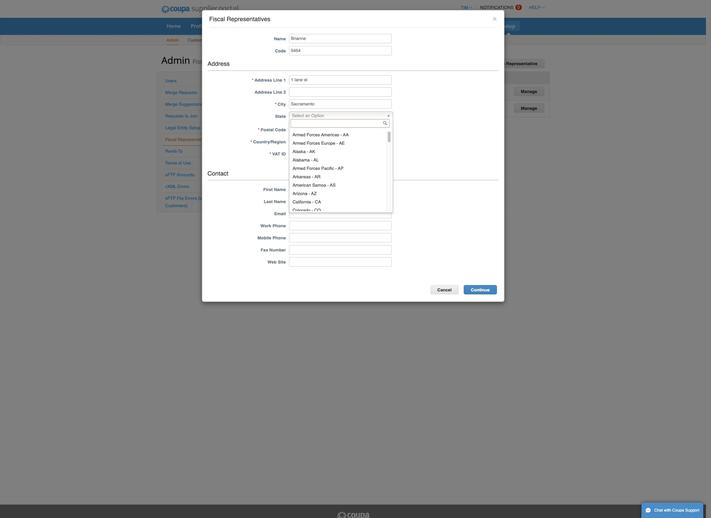 Task type: describe. For each thing, give the bounding box(es) containing it.
* for * city
[[275, 102, 277, 107]]

1 vertical spatial address
[[255, 77, 272, 83]]

1
[[283, 77, 286, 83]]

first
[[263, 187, 273, 192]]

Mobile Phone text field
[[289, 233, 392, 243]]

performance
[[401, 23, 432, 29]]

- left the co
[[312, 208, 313, 213]]

select an option link
[[289, 111, 393, 120]]

cxml errors link
[[165, 184, 189, 189]]

asn link
[[295, 21, 314, 31]]

2 armed from the top
[[293, 141, 305, 146]]

sftp accounts
[[165, 172, 194, 177]]

ca
[[315, 199, 321, 205]]

1 horizontal spatial setup
[[208, 38, 219, 43]]

0 horizontal spatial setup
[[189, 125, 201, 130]]

of
[[178, 161, 182, 166]]

3 forces from the top
[[307, 166, 320, 171]]

fax number
[[261, 248, 286, 253]]

europe
[[321, 141, 335, 146]]

cancel
[[437, 288, 452, 293]]

2 united from the top
[[272, 104, 284, 109]]

states for second manage link from the bottom
[[285, 87, 298, 92]]

mobile phone
[[257, 236, 286, 241]]

×
[[493, 14, 497, 23]]

continue button
[[464, 285, 497, 295]]

name for first name
[[274, 187, 286, 192]]

admin for admin
[[167, 38, 179, 43]]

profile link
[[187, 21, 210, 31]]

users link
[[165, 78, 177, 83]]

continue
[[471, 288, 490, 293]]

1 forces from the top
[[307, 132, 320, 137]]

add fiscal representative
[[483, 61, 538, 66]]

* postal code
[[258, 127, 286, 132]]

az
[[311, 191, 317, 196]]

Code text field
[[289, 46, 392, 55]]

2 tax from the left
[[399, 75, 406, 80]]

orders
[[216, 23, 233, 29]]

setup link
[[497, 21, 520, 31]]

number
[[269, 248, 286, 253]]

(to
[[198, 196, 203, 201]]

First Name text field
[[289, 185, 392, 194]]

2 manage from the top
[[521, 106, 537, 111]]

home
[[167, 23, 181, 29]]

email
[[274, 212, 286, 217]]

colorado
[[293, 208, 310, 213]]

2 manage link from the top
[[514, 103, 544, 113]]

catalogs
[[349, 23, 369, 29]]

fiscal representatives link
[[165, 137, 209, 142]]

ar
[[315, 174, 321, 179]]

0 vertical spatial requests
[[179, 90, 197, 95]]

with
[[664, 508, 671, 513]]

representatives inside admin fiscal representatives
[[210, 57, 255, 66]]

customer setup
[[188, 38, 219, 43]]

americas
[[321, 132, 339, 137]]

select
[[292, 113, 304, 118]]

1 horizontal spatial id
[[347, 75, 351, 80]]

address line 2
[[255, 90, 286, 95]]

service/time sheets
[[243, 23, 290, 29]]

2
[[283, 90, 286, 95]]

web
[[268, 260, 277, 265]]

Fax Number text field
[[289, 245, 392, 255]]

legal
[[165, 125, 176, 130]]

cancel button
[[430, 285, 459, 295]]

last name
[[264, 199, 286, 204]]

0 vertical spatial country/region
[[272, 75, 305, 80]]

fax
[[261, 248, 268, 253]]

1 code from the top
[[275, 48, 286, 53]]

aa
[[343, 132, 349, 137]]

merge for merge requests
[[165, 90, 178, 95]]

fiscal inside admin fiscal representatives
[[193, 57, 208, 66]]

sftp accounts link
[[165, 172, 194, 177]]

0 vertical spatial errors
[[177, 184, 189, 189]]

fiscal right profile
[[209, 15, 225, 23]]

sftp file errors (to customers)
[[165, 196, 203, 208]]

postal
[[261, 127, 274, 132]]

- left 'aa'
[[340, 132, 342, 137]]

file
[[177, 196, 184, 201]]

Work Phone text field
[[289, 221, 392, 231]]

2 vertical spatial representatives
[[178, 137, 209, 142]]

users
[[165, 78, 177, 83]]

1 vertical spatial requests
[[165, 114, 184, 119]]

arizona
[[293, 191, 307, 196]]

add
[[483, 61, 491, 66]]

suggestions
[[179, 102, 203, 107]]

* vat id
[[269, 151, 286, 156]]

tax id
[[338, 75, 351, 80]]

alabama
[[293, 157, 310, 163]]

address for address
[[208, 60, 230, 67]]

* city
[[275, 102, 286, 107]]

web site
[[268, 260, 286, 265]]

2 code from the top
[[275, 127, 286, 132]]

add-
[[472, 23, 483, 29]]

1 vertical spatial fiscal representatives
[[165, 137, 209, 142]]

profile
[[191, 23, 206, 29]]

armed forces americas - aa armed forces europe - ae alaska - ak alabama - al armed forces pacific - ap arkansas - ar american samoa - as arizona - az california - ca colorado - co
[[293, 132, 349, 213]]

use
[[183, 161, 191, 166]]

sourcing
[[442, 23, 462, 29]]

arkansas
[[293, 174, 311, 179]]

* for * country/region
[[250, 139, 252, 144]]

0 vertical spatial representatives
[[227, 15, 270, 23]]

add-ons link
[[468, 21, 496, 31]]

al
[[314, 157, 319, 163]]

admin for admin fiscal representatives
[[161, 54, 190, 67]]

1 line from the top
[[273, 77, 282, 83]]



Task type: locate. For each thing, give the bounding box(es) containing it.
errors
[[177, 184, 189, 189], [185, 196, 197, 201]]

business performance
[[379, 23, 432, 29]]

0 vertical spatial united states
[[272, 87, 298, 92]]

associated tax registrations
[[374, 75, 435, 80]]

1 vertical spatial manage link
[[514, 103, 544, 113]]

address for address line 2
[[255, 90, 272, 95]]

0 vertical spatial code
[[275, 48, 286, 53]]

1 vertical spatial representatives
[[210, 57, 255, 66]]

2 phone from the top
[[273, 236, 286, 241]]

coupa supplier portal image
[[156, 1, 243, 18], [336, 512, 370, 519]]

line left 2 at top left
[[273, 90, 282, 95]]

- left ca
[[312, 199, 314, 205]]

name down sheets
[[274, 36, 286, 41]]

merge suggestions
[[165, 102, 203, 107]]

1 vertical spatial sftp
[[165, 196, 176, 201]]

phone up the number
[[273, 236, 286, 241]]

sftp for sftp file errors (to customers)
[[165, 196, 176, 201]]

united states
[[272, 87, 298, 92], [272, 104, 298, 109]]

country/region up 2 at top left
[[272, 75, 305, 80]]

id right vat
[[282, 151, 286, 156]]

1 tax from the left
[[338, 75, 346, 80]]

admin inside admin link
[[167, 38, 179, 43]]

merge for merge suggestions
[[165, 102, 178, 107]]

0 vertical spatial line
[[273, 77, 282, 83]]

code
[[275, 48, 286, 53], [275, 127, 286, 132]]

tax right associated on the top right of the page
[[399, 75, 406, 80]]

requests up suggestions
[[179, 90, 197, 95]]

sourcing link
[[437, 21, 466, 31]]

line
[[273, 77, 282, 83], [273, 90, 282, 95]]

merge down merge requests link
[[165, 102, 178, 107]]

service/time
[[243, 23, 273, 29]]

errors down the accounts
[[177, 184, 189, 189]]

vat
[[272, 151, 280, 156]]

united states for first manage link from the bottom
[[272, 104, 298, 109]]

admin down admin link
[[161, 54, 190, 67]]

manage
[[521, 89, 537, 94], [521, 106, 537, 111]]

states for first manage link from the bottom
[[285, 104, 298, 109]]

2 vertical spatial name
[[274, 199, 286, 204]]

states down 1 on the top left
[[285, 87, 298, 92]]

Address Line 2 text field
[[289, 87, 392, 97]]

chat with coupa support button
[[642, 503, 704, 519]]

country/region down postal
[[253, 139, 286, 144]]

1 vertical spatial line
[[273, 90, 282, 95]]

sheets
[[274, 23, 290, 29]]

2 forces from the top
[[307, 141, 320, 146]]

- left ak
[[307, 149, 308, 154]]

1 horizontal spatial coupa supplier portal image
[[336, 512, 370, 519]]

work
[[260, 224, 271, 229]]

setup right ×
[[502, 23, 515, 29]]

merge requests
[[165, 90, 197, 95]]

registrations
[[407, 75, 435, 80]]

1 vertical spatial code
[[275, 127, 286, 132]]

samoa
[[312, 183, 326, 188]]

to
[[178, 149, 183, 154]]

1 horizontal spatial tax
[[399, 75, 406, 80]]

1 united states from the top
[[272, 87, 298, 92]]

2 vertical spatial address
[[255, 90, 272, 95]]

requests left to
[[165, 114, 184, 119]]

1 sftp from the top
[[165, 172, 176, 177]]

address up the address line 2
[[255, 77, 272, 83]]

associated
[[374, 75, 398, 80]]

address
[[208, 60, 230, 67], [255, 77, 272, 83], [255, 90, 272, 95]]

id up '23432'
[[347, 75, 351, 80]]

merge down "users" link
[[165, 90, 178, 95]]

american
[[293, 183, 311, 188]]

sftp for sftp accounts
[[165, 172, 176, 177]]

representative
[[506, 61, 538, 66]]

0 vertical spatial states
[[285, 87, 298, 92]]

address down '* address line 1'
[[255, 90, 272, 95]]

* country/region
[[250, 139, 286, 144]]

select an option
[[292, 113, 324, 118]]

sftp up cxml
[[165, 172, 176, 177]]

errors left (to
[[185, 196, 197, 201]]

california
[[293, 199, 311, 205]]

1 vertical spatial forces
[[307, 141, 320, 146]]

0 vertical spatial manage
[[521, 89, 537, 94]]

- left ar
[[312, 174, 313, 179]]

requests
[[179, 90, 197, 95], [165, 114, 184, 119]]

0 horizontal spatial tax
[[338, 75, 346, 80]]

1 vertical spatial states
[[285, 104, 298, 109]]

setup
[[502, 23, 515, 29], [208, 38, 219, 43], [189, 125, 201, 130]]

3 armed from the top
[[293, 166, 305, 171]]

0 vertical spatial united
[[272, 87, 284, 92]]

business performance link
[[375, 21, 436, 31]]

1 vertical spatial coupa supplier portal image
[[336, 512, 370, 519]]

representatives
[[227, 15, 270, 23], [210, 57, 255, 66], [178, 137, 209, 142]]

2 merge from the top
[[165, 102, 178, 107]]

1 united from the top
[[272, 87, 284, 92]]

1 vertical spatial phone
[[273, 236, 286, 241]]

line left 1 on the top left
[[273, 77, 282, 83]]

united states up the state
[[272, 104, 298, 109]]

- left the ae
[[337, 141, 338, 146]]

1 phone from the top
[[273, 224, 286, 229]]

add fiscal representative link
[[476, 59, 545, 68]]

* for * postal code
[[258, 127, 260, 132]]

1 vertical spatial id
[[282, 151, 286, 156]]

1 name from the top
[[274, 36, 286, 41]]

terms of use link
[[165, 161, 191, 166]]

- left the al
[[311, 157, 313, 163]]

Email text field
[[289, 209, 392, 219]]

remit-
[[165, 149, 178, 154]]

an
[[305, 113, 310, 118]]

2 sftp from the top
[[165, 196, 176, 201]]

requests to join link
[[165, 114, 198, 119]]

1 vertical spatial united
[[272, 104, 284, 109]]

1 manage link from the top
[[514, 87, 544, 96]]

sftp
[[165, 172, 176, 177], [165, 196, 176, 201]]

0 vertical spatial id
[[347, 75, 351, 80]]

2 vertical spatial forces
[[307, 166, 320, 171]]

* for * vat id
[[269, 151, 271, 156]]

phone for mobile phone
[[273, 236, 286, 241]]

admin down home link
[[167, 38, 179, 43]]

1 vertical spatial manage
[[521, 106, 537, 111]]

2 line from the top
[[273, 90, 282, 95]]

fiscal down legal
[[165, 137, 177, 142]]

merge requests link
[[165, 90, 197, 95]]

address down customer setup link
[[208, 60, 230, 67]]

customer setup link
[[187, 36, 220, 45]]

chat
[[654, 508, 663, 513]]

0 vertical spatial address
[[208, 60, 230, 67]]

0 vertical spatial coupa supplier portal image
[[156, 1, 243, 18]]

fiscal down customer setup link
[[193, 57, 208, 66]]

pacific
[[321, 166, 334, 171]]

fiscal right add
[[493, 61, 505, 66]]

phone for work phone
[[273, 224, 286, 229]]

entity
[[177, 125, 188, 130]]

errors inside sftp file errors (to customers)
[[185, 196, 197, 201]]

admin fiscal representatives
[[161, 54, 255, 67]]

- left ap
[[335, 166, 337, 171]]

2 name from the top
[[274, 187, 286, 192]]

Web Site text field
[[289, 258, 392, 267]]

0 vertical spatial name
[[274, 36, 286, 41]]

0 vertical spatial armed
[[293, 132, 305, 137]]

sftp file errors (to customers) link
[[165, 196, 203, 208]]

alaska
[[293, 149, 306, 154]]

0 vertical spatial forces
[[307, 132, 320, 137]]

None text field
[[289, 75, 392, 85], [289, 125, 392, 134], [289, 75, 392, 85], [289, 125, 392, 134]]

1 vertical spatial name
[[274, 187, 286, 192]]

0 vertical spatial phone
[[273, 224, 286, 229]]

state
[[275, 114, 286, 119]]

2 states from the top
[[285, 104, 298, 109]]

terms of use
[[165, 161, 191, 166]]

country/region
[[272, 75, 305, 80], [253, 139, 286, 144]]

united down 1 on the top left
[[272, 87, 284, 92]]

0 horizontal spatial coupa supplier portal image
[[156, 1, 243, 18]]

1 vertical spatial errors
[[185, 196, 197, 201]]

united states for second manage link from the bottom
[[272, 87, 298, 92]]

* for * address line 1
[[252, 77, 254, 83]]

3 name from the top
[[274, 199, 286, 204]]

setup right customer
[[208, 38, 219, 43]]

united up the state
[[272, 104, 284, 109]]

tax
[[338, 75, 346, 80], [399, 75, 406, 80]]

merge
[[165, 90, 178, 95], [165, 102, 178, 107]]

join
[[190, 114, 198, 119]]

chat with coupa support
[[654, 508, 699, 513]]

name right the last
[[274, 199, 286, 204]]

code right postal
[[275, 127, 286, 132]]

last
[[264, 199, 273, 204]]

sftp inside sftp file errors (to customers)
[[165, 196, 176, 201]]

0 vertical spatial sftp
[[165, 172, 176, 177]]

1 vertical spatial merge
[[165, 102, 178, 107]]

1 states from the top
[[285, 87, 298, 92]]

Name text field
[[289, 34, 392, 43]]

0 horizontal spatial id
[[282, 151, 286, 156]]

united states down 1 on the top left
[[272, 87, 298, 92]]

0 vertical spatial fiscal representatives
[[209, 15, 270, 23]]

forces up ak
[[307, 141, 320, 146]]

0 vertical spatial admin
[[167, 38, 179, 43]]

city
[[278, 102, 286, 107]]

forces left the americas
[[307, 132, 320, 137]]

phone down email
[[273, 224, 286, 229]]

to
[[185, 114, 188, 119]]

23432
[[338, 87, 350, 92]]

ap
[[338, 166, 344, 171]]

fiscal
[[209, 15, 225, 23], [193, 57, 208, 66], [493, 61, 505, 66], [165, 137, 177, 142]]

*
[[252, 77, 254, 83], [275, 102, 277, 107], [258, 127, 260, 132], [250, 139, 252, 144], [269, 151, 271, 156]]

mobile
[[257, 236, 271, 241]]

1 merge from the top
[[165, 90, 178, 95]]

1 vertical spatial united states
[[272, 104, 298, 109]]

legal entity setup
[[165, 125, 201, 130]]

name right 'first'
[[274, 187, 286, 192]]

tax up '23432'
[[338, 75, 346, 80]]

2 united states from the top
[[272, 104, 298, 109]]

1 vertical spatial admin
[[161, 54, 190, 67]]

1 vertical spatial setup
[[208, 38, 219, 43]]

home link
[[162, 21, 185, 31]]

0 vertical spatial merge
[[165, 90, 178, 95]]

1 vertical spatial armed
[[293, 141, 305, 146]]

contact
[[208, 170, 228, 177]]

setup down the join
[[189, 125, 201, 130]]

states up select
[[285, 104, 298, 109]]

catalogs link
[[344, 21, 373, 31]]

Last Name text field
[[289, 197, 392, 206]]

invoices link
[[315, 21, 343, 31]]

0 vertical spatial manage link
[[514, 87, 544, 96]]

merge suggestions link
[[165, 102, 203, 107]]

add-ons
[[472, 23, 492, 29]]

1 vertical spatial country/region
[[253, 139, 286, 144]]

code down sheets
[[275, 48, 286, 53]]

1 armed from the top
[[293, 132, 305, 137]]

2 vertical spatial setup
[[189, 125, 201, 130]]

customers)
[[165, 203, 188, 208]]

1 manage from the top
[[521, 89, 537, 94]]

2 horizontal spatial setup
[[502, 23, 515, 29]]

forces down the al
[[307, 166, 320, 171]]

service/time sheets link
[[238, 21, 294, 31]]

coupa
[[672, 508, 684, 513]]

sftp up customers)
[[165, 196, 176, 201]]

0 vertical spatial setup
[[502, 23, 515, 29]]

- left az
[[309, 191, 310, 196]]

asn
[[300, 23, 310, 29]]

option
[[311, 113, 324, 118]]

None text field
[[289, 99, 392, 109], [291, 119, 389, 128], [289, 149, 330, 158], [289, 99, 392, 109], [291, 119, 389, 128], [289, 149, 330, 158]]

remit-to link
[[165, 149, 183, 154]]

legal entity setup link
[[165, 125, 201, 130]]

remit-to
[[165, 149, 183, 154]]

2 vertical spatial armed
[[293, 166, 305, 171]]

support
[[685, 508, 699, 513]]

name for last name
[[274, 199, 286, 204]]

- left as
[[327, 183, 329, 188]]



Task type: vqa. For each thing, say whether or not it's contained in the screenshot.
mark as read
no



